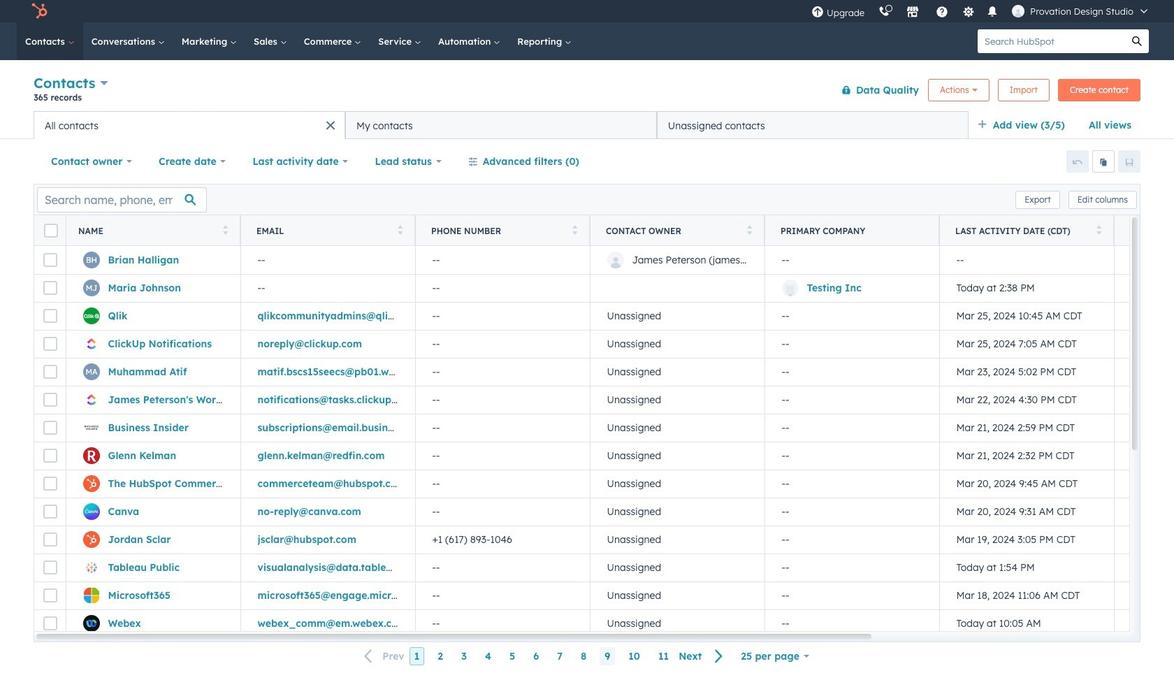 Task type: locate. For each thing, give the bounding box(es) containing it.
2 press to sort. image from the left
[[398, 225, 403, 235]]

3 press to sort. element from the left
[[572, 225, 578, 237]]

3 press to sort. image from the left
[[747, 225, 752, 235]]

press to sort. element
[[223, 225, 228, 237], [398, 225, 403, 237], [572, 225, 578, 237], [747, 225, 752, 237], [1097, 225, 1102, 237]]

0 horizontal spatial press to sort. image
[[223, 225, 228, 235]]

press to sort. image
[[572, 225, 578, 235], [1097, 225, 1102, 235]]

1 horizontal spatial press to sort. image
[[1097, 225, 1102, 235]]

0 horizontal spatial press to sort. image
[[572, 225, 578, 235]]

2 horizontal spatial press to sort. image
[[747, 225, 752, 235]]

2 press to sort. image from the left
[[1097, 225, 1102, 235]]

banner
[[34, 72, 1141, 111]]

press to sort. image
[[223, 225, 228, 235], [398, 225, 403, 235], [747, 225, 752, 235]]

press to sort. image for 2nd press to sort. element from right
[[747, 225, 752, 235]]

menu
[[805, 0, 1158, 22]]

4 press to sort. element from the left
[[747, 225, 752, 237]]

1 press to sort. image from the left
[[572, 225, 578, 235]]

1 press to sort. image from the left
[[223, 225, 228, 235]]

5 press to sort. element from the left
[[1097, 225, 1102, 237]]

press to sort. image for 1st press to sort. element from the left
[[223, 225, 228, 235]]

1 press to sort. element from the left
[[223, 225, 228, 237]]

column header
[[765, 215, 941, 246]]

1 horizontal spatial press to sort. image
[[398, 225, 403, 235]]



Task type: describe. For each thing, give the bounding box(es) containing it.
press to sort. image for 5th press to sort. element from the left
[[1097, 225, 1102, 235]]

pagination navigation
[[356, 647, 732, 666]]

2 press to sort. element from the left
[[398, 225, 403, 237]]

press to sort. image for 4th press to sort. element from right
[[398, 225, 403, 235]]

james peterson image
[[1013, 5, 1025, 17]]

Search HubSpot search field
[[978, 29, 1126, 53]]

marketplaces image
[[907, 6, 920, 19]]

press to sort. image for 3rd press to sort. element from right
[[572, 225, 578, 235]]

Search name, phone, email addresses, or company search field
[[37, 187, 207, 212]]



Task type: vqa. For each thing, say whether or not it's contained in the screenshot.
"banner"
yes



